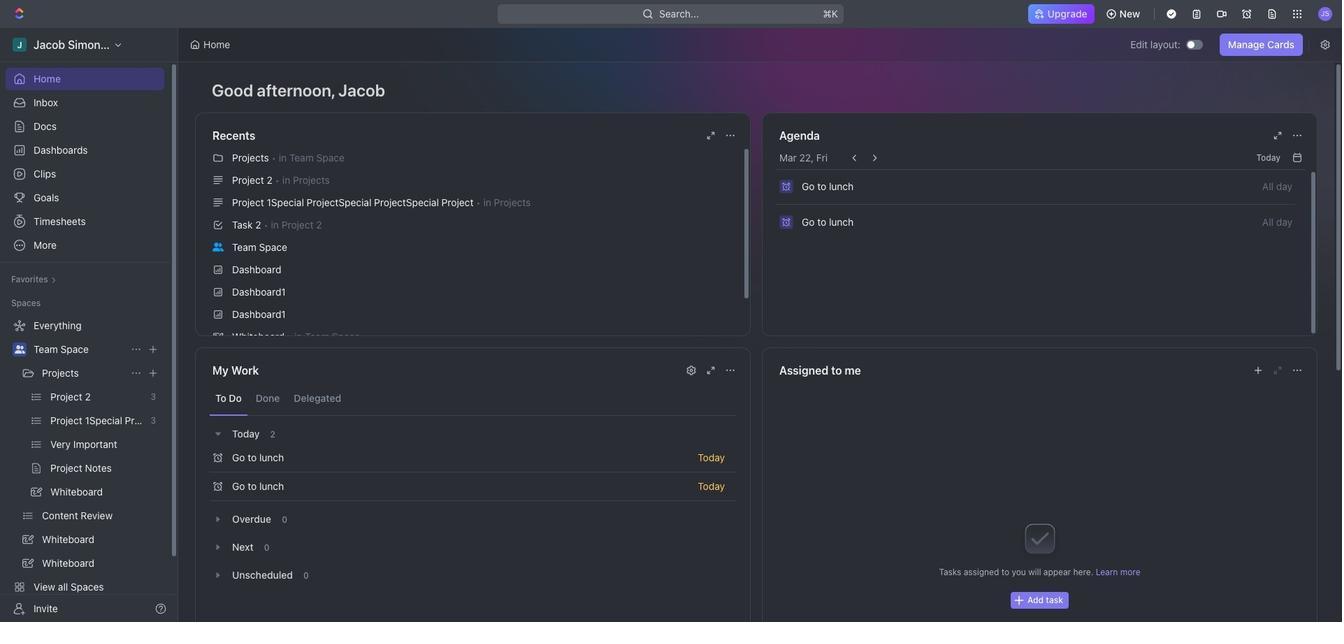 Task type: describe. For each thing, give the bounding box(es) containing it.
user group image
[[14, 345, 25, 354]]

user group image
[[213, 243, 224, 251]]



Task type: vqa. For each thing, say whether or not it's contained in the screenshot.
Invite by name or email Text Field
no



Task type: locate. For each thing, give the bounding box(es) containing it.
jacob simon's workspace, , element
[[13, 38, 27, 52]]

tab list
[[210, 382, 736, 416]]

tree
[[6, 315, 164, 622]]

tree inside the sidebar navigation
[[6, 315, 164, 622]]

sidebar navigation
[[0, 28, 181, 622]]



